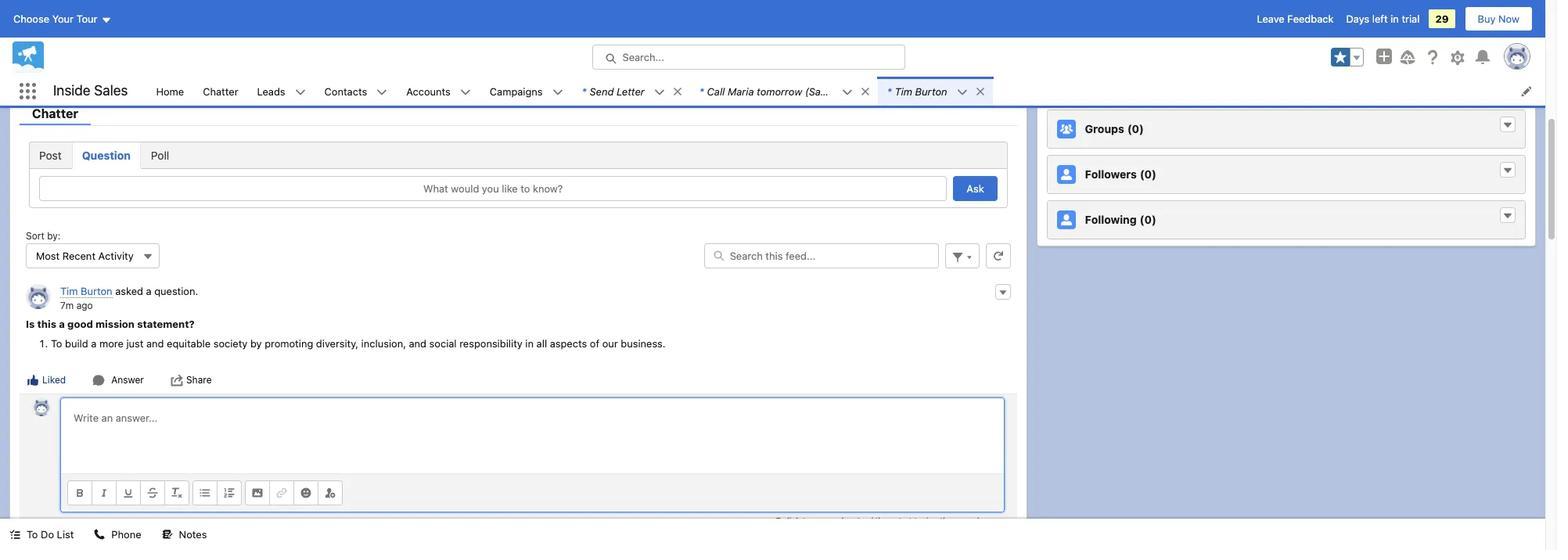 Task type: describe. For each thing, give the bounding box(es) containing it.
now
[[1499, 13, 1520, 25]]

text default image inside 'share' popup button
[[171, 374, 183, 386]]

most recent activity
[[36, 250, 134, 262]]

* for * call maria tomorrow (sample)
[[700, 85, 704, 97]]

home
[[156, 85, 184, 97]]

leads link
[[248, 77, 295, 106]]

accounts
[[406, 85, 451, 97]]

1 vertical spatial the
[[940, 515, 953, 525]]

tim burton asked a question. 7m ago
[[60, 285, 198, 311]]

our
[[602, 337, 618, 350]]

you
[[482, 182, 499, 195]]

share your awesomeness with the world. (or at least with your colleagues on chatter.)
[[186, 52, 621, 65]]

answer button
[[92, 373, 145, 387]]

colleagues
[[504, 52, 558, 65]]

text default image inside 'answer' button
[[93, 374, 105, 386]]

tim burton image for to link to a record, enter / then start typing the record name.
[[32, 397, 51, 416]]

recent
[[62, 250, 96, 262]]

responsibility
[[460, 337, 523, 350]]

text default image inside contacts list item
[[377, 87, 388, 98]]

* tim burton
[[887, 85, 948, 97]]

7m ago link
[[60, 299, 93, 311]]

by:
[[47, 230, 61, 242]]

maria
[[728, 85, 754, 97]]

sort by:
[[26, 230, 61, 242]]

inclusion,
[[361, 337, 406, 350]]

promoting
[[265, 337, 313, 350]]

about me
[[32, 52, 75, 63]]

social
[[429, 337, 457, 350]]

liked
[[42, 374, 66, 386]]

1 horizontal spatial chatter link
[[194, 77, 248, 106]]

this
[[37, 317, 56, 330]]

question
[[82, 149, 131, 162]]

groups (0)
[[1085, 122, 1144, 136]]

share for share your awesomeness with the world. (or at least with your colleagues on chatter.)
[[186, 52, 216, 65]]

post link
[[30, 143, 72, 168]]

what would you like to know?
[[423, 182, 563, 195]]

67
[[1159, 31, 1170, 43]]

7m
[[60, 299, 74, 311]]

to link to a record, enter / then start typing the record name.
[[776, 515, 1005, 525]]

share for share
[[186, 374, 212, 386]]

campaigns link
[[481, 77, 552, 106]]

left
[[1373, 13, 1388, 25]]

insert content element
[[245, 480, 343, 505]]

choose your tour
[[13, 13, 97, 25]]

call
[[707, 85, 725, 97]]

least
[[427, 52, 451, 65]]

text default image inside phone button
[[94, 529, 105, 540]]

contacts link
[[315, 77, 377, 106]]

background
[[45, 20, 105, 34]]

statement?
[[137, 317, 195, 330]]

to for to link to a record, enter / then start typing the record name.
[[776, 515, 785, 525]]

poll
[[151, 149, 169, 162]]

a right the this
[[59, 317, 65, 330]]

following (0)
[[1085, 213, 1157, 226]]

29
[[1436, 13, 1449, 25]]

2 and from the left
[[409, 337, 427, 350]]

1 your from the left
[[218, 52, 241, 65]]

leave feedback link
[[1257, 13, 1334, 25]]

all
[[537, 337, 547, 350]]

leads list item
[[248, 77, 315, 106]]

question.
[[154, 285, 198, 298]]

* for * tim burton
[[887, 85, 892, 97]]

tim inside tim burton asked a question. 7m ago
[[60, 285, 78, 298]]

to inside "button"
[[521, 182, 530, 195]]

(0) for groups (0)
[[1128, 122, 1144, 136]]

inside
[[53, 82, 91, 99]]

groups
[[1085, 122, 1125, 136]]

typing
[[914, 515, 938, 525]]

ask
[[967, 182, 984, 195]]

leave
[[1257, 13, 1285, 25]]

contacts
[[325, 85, 367, 97]]

liked button
[[26, 373, 67, 387]]

campaigns
[[490, 85, 543, 97]]

accounts list item
[[397, 77, 481, 106]]

record
[[955, 515, 980, 525]]

text default image inside to do list button
[[9, 529, 20, 540]]

text default image inside notes 'button'
[[162, 529, 173, 540]]

link
[[787, 515, 801, 525]]

(0) for following (0)
[[1140, 213, 1157, 226]]

by
[[250, 337, 262, 350]]

do
[[41, 528, 54, 541]]

accounts link
[[397, 77, 460, 106]]

0 horizontal spatial the
[[342, 52, 358, 65]]

1 and from the left
[[146, 337, 164, 350]]

leads
[[257, 85, 285, 97]]

notes button
[[152, 519, 216, 550]]

29,
[[1107, 31, 1121, 43]]

choose
[[13, 13, 49, 25]]

feedback
[[1288, 13, 1334, 25]]

to for to do list
[[27, 528, 38, 541]]

a inside tim burton asked a question. 7m ago
[[146, 285, 152, 298]]

tim burton link
[[60, 285, 112, 298]]

inside sales
[[53, 82, 128, 99]]

ask button
[[954, 176, 998, 201]]

text default image inside accounts 'list item'
[[460, 87, 471, 98]]

buy now button
[[1465, 6, 1533, 31]]

campaigns list item
[[481, 77, 573, 106]]



Task type: vqa. For each thing, say whether or not it's contained in the screenshot.
the social
yes



Task type: locate. For each thing, give the bounding box(es) containing it.
a
[[146, 285, 152, 298], [59, 317, 65, 330], [91, 337, 97, 350], [813, 515, 817, 525]]

to inside button
[[27, 528, 38, 541]]

0 vertical spatial the
[[342, 52, 358, 65]]

1 vertical spatial to
[[803, 515, 810, 525]]

to left "build"
[[51, 337, 62, 350]]

like
[[502, 182, 518, 195]]

(0) right groups
[[1128, 122, 1144, 136]]

trial
[[1402, 13, 1420, 25]]

1 horizontal spatial and
[[409, 337, 427, 350]]

tim burton image down liked button
[[32, 397, 51, 416]]

in left all
[[526, 337, 534, 350]]

2 with from the left
[[454, 52, 476, 65]]

(0) right following
[[1140, 213, 1157, 226]]

search...
[[623, 51, 665, 63]]

contacts list item
[[315, 77, 397, 106]]

tim burton image for asked a question.
[[26, 284, 51, 309]]

* left send
[[582, 85, 587, 97]]

about
[[32, 52, 59, 63]]

good
[[67, 317, 93, 330]]

1 vertical spatial burton
[[81, 285, 112, 298]]

chatter.)
[[577, 52, 621, 65]]

Search this feed... search field
[[704, 243, 939, 269]]

sep 29, 2023
[[1087, 31, 1147, 43]]

followers
[[1085, 168, 1137, 181]]

record,
[[819, 515, 846, 525]]

on
[[561, 52, 574, 65]]

a left record,
[[813, 515, 817, 525]]

chatter for the rightmost chatter link
[[203, 85, 238, 97]]

to right link
[[803, 515, 810, 525]]

1 vertical spatial share
[[186, 374, 212, 386]]

1 horizontal spatial tim
[[895, 85, 913, 97]]

1 list item from the left
[[573, 77, 690, 106]]

1 horizontal spatial chatter
[[203, 85, 238, 97]]

business.
[[621, 337, 666, 350]]

aspects
[[550, 337, 587, 350]]

(0)
[[1128, 122, 1144, 136], [1140, 168, 1157, 181], [1140, 213, 1157, 226]]

sort
[[26, 230, 44, 242]]

list containing home
[[147, 77, 1546, 106]]

share inside popup button
[[186, 374, 212, 386]]

diversity,
[[316, 337, 359, 350]]

0 vertical spatial to
[[51, 337, 62, 350]]

* for * send letter
[[582, 85, 587, 97]]

0 vertical spatial in
[[1391, 13, 1399, 25]]

a right "build"
[[91, 337, 97, 350]]

1 horizontal spatial *
[[700, 85, 704, 97]]

at
[[415, 52, 424, 65]]

2 vertical spatial to
[[27, 528, 38, 541]]

is this a good mission statement? to build a more just and equitable society by promoting diversity, inclusion, and social responsibility in all aspects of our business.
[[26, 317, 666, 350]]

to inside is this a good mission statement? to build a more just and equitable society by promoting diversity, inclusion, and social responsibility in all aspects of our business.
[[51, 337, 62, 350]]

name.
[[982, 515, 1005, 525]]

question link
[[72, 143, 141, 168]]

1 * from the left
[[582, 85, 587, 97]]

0 horizontal spatial to
[[521, 182, 530, 195]]

and
[[146, 337, 164, 350], [409, 337, 427, 350]]

3 * from the left
[[887, 85, 892, 97]]

1 vertical spatial to
[[776, 515, 785, 525]]

0 horizontal spatial *
[[582, 85, 587, 97]]

with
[[318, 52, 339, 65], [454, 52, 476, 65]]

is
[[26, 317, 35, 330]]

to left link
[[776, 515, 785, 525]]

more
[[99, 337, 124, 350]]

1 vertical spatial in
[[526, 337, 534, 350]]

your left awesomeness
[[218, 52, 241, 65]]

png
[[1195, 31, 1212, 43]]

2 * from the left
[[700, 85, 704, 97]]

group
[[1331, 48, 1364, 67]]

post
[[39, 149, 62, 162]]

* left call
[[700, 85, 704, 97]]

(0) for followers (0)
[[1140, 168, 1157, 181]]

2 vertical spatial (0)
[[1140, 213, 1157, 226]]

society
[[213, 337, 248, 350]]

chatter
[[203, 85, 238, 97], [32, 107, 78, 121]]

(sample)
[[805, 85, 848, 97]]

tim burton image up is
[[26, 284, 51, 309]]

tim burton, just now element
[[20, 278, 1017, 393]]

to right like
[[521, 182, 530, 195]]

1 vertical spatial (0)
[[1140, 168, 1157, 181]]

in right left
[[1391, 13, 1399, 25]]

buy now
[[1478, 13, 1520, 25]]

equitable
[[167, 337, 211, 350]]

/
[[871, 515, 873, 525]]

Sort by: button
[[26, 243, 160, 269]]

None text field
[[61, 398, 1004, 473]]

then
[[875, 515, 892, 525]]

format text element
[[67, 480, 189, 505]]

enter
[[849, 515, 868, 525]]

days
[[1347, 13, 1370, 25]]

tour
[[76, 13, 97, 25]]

0 horizontal spatial tim
[[60, 285, 78, 298]]

chatter link down inside
[[20, 107, 91, 125]]

most
[[36, 250, 60, 262]]

align text element
[[193, 480, 242, 505]]

chatter for the bottommost chatter link
[[32, 107, 78, 121]]

text default image inside 'leads' list item
[[295, 87, 306, 98]]

chatter inside list
[[203, 85, 238, 97]]

2 horizontal spatial to
[[776, 515, 785, 525]]

1 horizontal spatial burton
[[915, 85, 948, 97]]

share up home link
[[186, 52, 216, 65]]

text default image inside campaigns list item
[[552, 87, 563, 98]]

1 horizontal spatial to
[[803, 515, 810, 525]]

build
[[65, 337, 88, 350]]

burton
[[915, 85, 948, 97], [81, 285, 112, 298]]

1 vertical spatial chatter
[[32, 107, 78, 121]]

leave feedback
[[1257, 13, 1334, 25]]

burton inside list item
[[915, 85, 948, 97]]

the
[[342, 52, 358, 65], [940, 515, 953, 525]]

tim right (sample)
[[895, 85, 913, 97]]

activity
[[98, 250, 134, 262]]

* send letter
[[582, 85, 645, 97]]

0 vertical spatial share
[[186, 52, 216, 65]]

kb
[[1170, 31, 1183, 43]]

tim inside list
[[895, 85, 913, 97]]

burton inside tim burton asked a question. 7m ago
[[81, 285, 112, 298]]

tim up 7m
[[60, 285, 78, 298]]

a right asked
[[146, 285, 152, 298]]

67 kb
[[1159, 31, 1183, 43]]

chatter down inside
[[32, 107, 78, 121]]

know?
[[533, 182, 563, 195]]

your
[[218, 52, 241, 65], [479, 52, 501, 65]]

1 vertical spatial tim burton image
[[32, 397, 51, 416]]

tab list containing post
[[29, 142, 1008, 169]]

chatter link right home
[[194, 77, 248, 106]]

3 list item from the left
[[878, 77, 993, 106]]

phone
[[111, 528, 141, 541]]

0 horizontal spatial and
[[146, 337, 164, 350]]

tim burton image inside tim burton, just now element
[[26, 284, 51, 309]]

0 vertical spatial to
[[521, 182, 530, 195]]

and left social
[[409, 337, 427, 350]]

notes
[[179, 528, 207, 541]]

to do list button
[[0, 519, 83, 550]]

the right typing
[[940, 515, 953, 525]]

0 horizontal spatial to
[[27, 528, 38, 541]]

1 vertical spatial chatter link
[[20, 107, 91, 125]]

ago
[[76, 299, 93, 311]]

list
[[57, 528, 74, 541]]

home link
[[147, 77, 194, 106]]

search... button
[[592, 45, 905, 70]]

following
[[1085, 213, 1137, 226]]

to left do
[[27, 528, 38, 541]]

send
[[590, 85, 614, 97]]

* right (sample)
[[887, 85, 892, 97]]

1 horizontal spatial your
[[479, 52, 501, 65]]

with right least
[[454, 52, 476, 65]]

0 horizontal spatial chatter
[[32, 107, 78, 121]]

text default image
[[672, 86, 683, 97], [975, 86, 986, 97], [295, 87, 306, 98], [377, 87, 388, 98], [552, 87, 563, 98], [842, 87, 853, 98], [1503, 120, 1514, 131], [1503, 165, 1514, 176], [27, 374, 39, 386], [93, 374, 105, 386], [9, 529, 20, 540], [94, 529, 105, 540], [162, 529, 173, 540]]

sales
[[94, 82, 128, 99]]

in inside is this a good mission statement? to build a more just and equitable society by promoting diversity, inclusion, and social responsibility in all aspects of our business.
[[526, 337, 534, 350]]

1 horizontal spatial to
[[51, 337, 62, 350]]

answer
[[111, 374, 144, 386]]

2 list item from the left
[[690, 77, 878, 106]]

0 horizontal spatial burton
[[81, 285, 112, 298]]

days left in trial
[[1347, 13, 1420, 25]]

background button
[[20, 15, 1017, 40]]

phone button
[[85, 519, 151, 550]]

letter
[[617, 85, 645, 97]]

chatter right home
[[203, 85, 238, 97]]

and right just
[[146, 337, 164, 350]]

toolbar
[[61, 473, 1004, 512]]

tim burton image
[[26, 284, 51, 309], [32, 397, 51, 416]]

would
[[451, 182, 479, 195]]

1 horizontal spatial the
[[940, 515, 953, 525]]

0 vertical spatial chatter link
[[194, 77, 248, 106]]

sep
[[1087, 31, 1104, 43]]

0 horizontal spatial in
[[526, 337, 534, 350]]

text default image inside liked button
[[27, 374, 39, 386]]

world.
[[361, 52, 392, 65]]

mission
[[96, 317, 135, 330]]

0 horizontal spatial with
[[318, 52, 339, 65]]

your
[[52, 13, 74, 25]]

1 with from the left
[[318, 52, 339, 65]]

2 your from the left
[[479, 52, 501, 65]]

0 vertical spatial tim
[[895, 85, 913, 97]]

share
[[186, 52, 216, 65], [186, 374, 212, 386]]

2 horizontal spatial *
[[887, 85, 892, 97]]

text default image
[[860, 86, 871, 97], [460, 87, 471, 98], [654, 87, 665, 98], [957, 87, 968, 98], [1503, 211, 1514, 222], [171, 374, 183, 386]]

list item
[[573, 77, 690, 106], [690, 77, 878, 106], [878, 77, 993, 106]]

1 horizontal spatial in
[[1391, 13, 1399, 25]]

0 vertical spatial chatter
[[203, 85, 238, 97]]

1 horizontal spatial with
[[454, 52, 476, 65]]

to do list
[[27, 528, 74, 541]]

0 vertical spatial (0)
[[1128, 122, 1144, 136]]

2023
[[1123, 31, 1147, 43]]

with up contacts link
[[318, 52, 339, 65]]

tab list
[[29, 142, 1008, 169]]

the left world.
[[342, 52, 358, 65]]

awesomeness
[[244, 52, 315, 65]]

just
[[126, 337, 144, 350]]

0 vertical spatial burton
[[915, 85, 948, 97]]

list
[[147, 77, 1546, 106]]

0 horizontal spatial chatter link
[[20, 107, 91, 125]]

your left colleagues
[[479, 52, 501, 65]]

0 horizontal spatial your
[[218, 52, 241, 65]]

1 vertical spatial tim
[[60, 285, 78, 298]]

(0) right followers
[[1140, 168, 1157, 181]]

0 vertical spatial tim burton image
[[26, 284, 51, 309]]

share down equitable in the bottom left of the page
[[186, 374, 212, 386]]



